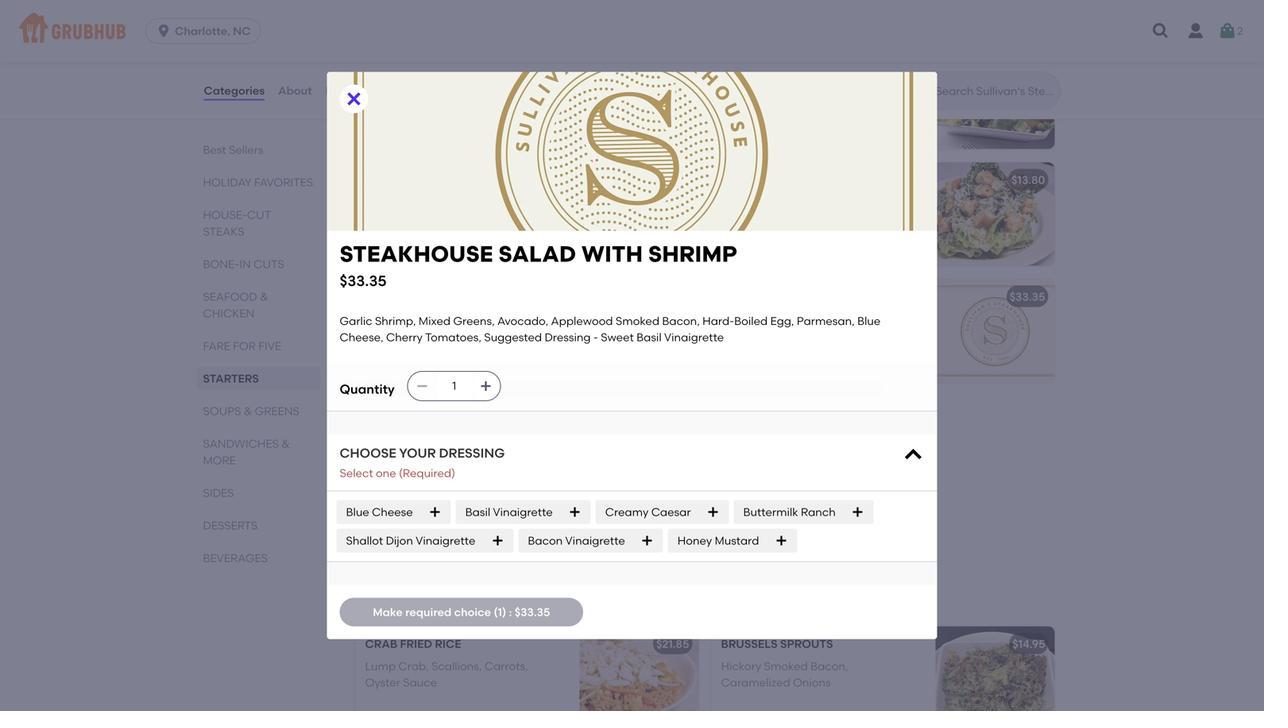 Task type: locate. For each thing, give the bounding box(es) containing it.
best
[[203, 143, 226, 157]]

suggested inside garlic shrimp, mixed greens, avocado, applewood smoked bacon, hard-boiled egg, parmesan, blue cheese, cherry tomatoes, suggested dressing - sweet basil vinaigrette
[[484, 331, 542, 344]]

favorites
[[254, 176, 313, 189]]

0 horizontal spatial $14.95
[[657, 56, 690, 70]]

shrimp,
[[375, 315, 416, 328]]

dijon
[[763, 111, 790, 125], [386, 534, 413, 548]]

1 vertical spatial bacon,
[[663, 315, 700, 328]]

:
[[509, 606, 512, 619]]

1 horizontal spatial egg,
[[771, 315, 795, 328]]

cherry down shrimp,
[[386, 331, 423, 344]]

garlic down the crab
[[443, 503, 476, 516]]

Search Sullivan's Steakhouse search field
[[934, 83, 1056, 99]]

hard- down the onion,
[[465, 95, 496, 108]]

croutons,
[[828, 212, 880, 225]]

0 vertical spatial garlic
[[340, 315, 373, 328]]

0 horizontal spatial basil
[[466, 506, 491, 519]]

bacon, up "onions"
[[811, 660, 849, 673]]

0 vertical spatial caesar
[[721, 244, 761, 258]]

vine-
[[365, 196, 394, 209]]

0 horizontal spatial $33.35
[[340, 272, 387, 290]]

cherry
[[507, 79, 544, 92], [721, 79, 758, 92], [386, 331, 423, 344]]

shallot-
[[721, 111, 763, 125]]

blue inside garlic shrimp, mixed greens, avocado, applewood smoked bacon, hard-boiled egg, parmesan, blue cheese, cherry tomatoes, suggested dressing - sweet basil vinaigrette
[[858, 315, 881, 328]]

onion,
[[469, 79, 505, 92]]

choose your dressing select one (required)
[[340, 445, 505, 480]]

cheese down 'crumbles,'
[[447, 228, 488, 241]]

2 horizontal spatial salad
[[770, 173, 808, 187]]

0 vertical spatial sandwiches
[[353, 416, 472, 436]]

more up the dressing
[[493, 416, 544, 436]]

1 vertical spatial lump
[[365, 660, 396, 673]]

bun,
[[409, 519, 433, 532]]

spinach salad
[[365, 56, 458, 70]]

svg image up bacon vinaigrette
[[569, 506, 582, 519]]

cheese down vine-
[[365, 212, 406, 225]]

dressing inside baby spinach, red onion, cherry tomatoes, bacon, hard-boiled egg, mushrooms, suggested dressing - bacon vinaigrette
[[494, 111, 540, 125]]

lump crab, scallions, carrots, oyster sauce
[[365, 660, 528, 690]]

1 horizontal spatial lump
[[422, 487, 453, 500]]

greens up radish,
[[809, 56, 855, 70]]

sellers
[[229, 143, 264, 157]]

1 horizontal spatial cherry
[[507, 79, 544, 92]]

0 horizontal spatial smoked
[[616, 315, 660, 328]]

abundant lump crab cake, napa slaw, roasted garlic tartar sauce, brioche bun, roasted garlic parmesan fries
[[365, 487, 551, 549]]

0 vertical spatial parmesan,
[[721, 212, 779, 225]]

honey mustard
[[678, 534, 760, 548]]

1 vertical spatial cheese
[[447, 228, 488, 241]]

crab cake sandwich
[[365, 464, 498, 478]]

1 vertical spatial dijon
[[386, 534, 413, 548]]

caesar
[[721, 244, 761, 258], [652, 506, 691, 519]]

0 horizontal spatial sandwiches
[[203, 437, 279, 451]]

1 vertical spatial $14.95
[[1013, 637, 1046, 651]]

svg image inside charlotte, nc 'button'
[[156, 23, 172, 39]]

svg image left charlotte,
[[156, 23, 172, 39]]

basil right sweet
[[637, 331, 662, 344]]

fare
[[203, 339, 230, 353]]

smoked inside garlic shrimp, mixed greens, avocado, applewood smoked bacon, hard-boiled egg, parmesan, blue cheese, cherry tomatoes, suggested dressing - sweet basil vinaigrette
[[616, 315, 660, 328]]

1 horizontal spatial garlic
[[443, 503, 476, 516]]

1 vertical spatial creamy
[[606, 506, 649, 519]]

hard- down shrimp
[[703, 315, 735, 328]]

1 vertical spatial sandwiches & more
[[203, 437, 290, 467]]

romaine,
[[768, 196, 819, 209]]

crab for crab cake sandwich
[[365, 464, 398, 478]]

holiday favorites
[[203, 176, 313, 189]]

bacon, down red
[[424, 95, 462, 108]]

0 vertical spatial greens
[[809, 56, 855, 70]]

baby
[[365, 79, 393, 92]]

spinach
[[365, 56, 417, 70]]

1 vertical spatial sides
[[353, 589, 402, 610]]

1 vertical spatial boiled
[[735, 315, 768, 328]]

creamy up bacon vinaigrette
[[606, 506, 649, 519]]

0 horizontal spatial boiled
[[496, 95, 530, 108]]

0 vertical spatial basil
[[637, 331, 662, 344]]

1 vertical spatial greens
[[255, 405, 300, 418]]

bacon
[[365, 127, 400, 141], [528, 534, 563, 548]]

shaved up croutons,
[[822, 196, 862, 209]]

2 $13.80 from the left
[[1012, 173, 1046, 187]]

tomatoes, down mixed
[[425, 331, 482, 344]]

salad up romaine,
[[770, 173, 808, 187]]

salad inside steakhouse salad with shrimp $33.35
[[499, 241, 576, 267]]

creamy caesar
[[606, 506, 691, 519]]

vinaigrette right sweet
[[664, 331, 724, 344]]

dijon inside cherry tomatoes, radish, shaved gruyère, suggested dressing - shallot-dijon vinaigrette
[[763, 111, 790, 125]]

sandwiches & more down soups & greens
[[203, 437, 290, 467]]

choose
[[340, 445, 397, 461]]

salad
[[420, 56, 458, 70], [770, 173, 808, 187], [499, 241, 576, 267]]

dressing inside garlic shrimp, mixed greens, avocado, applewood smoked bacon, hard-boiled egg, parmesan, blue cheese, cherry tomatoes, suggested dressing - sweet basil vinaigrette
[[545, 331, 591, 344]]

$33.35 inside steakhouse salad with shrimp $33.35
[[340, 272, 387, 290]]

hard- inside baby spinach, red onion, cherry tomatoes, bacon, hard-boiled egg, mushrooms, suggested dressing - bacon vinaigrette
[[465, 95, 496, 108]]

sides
[[203, 487, 234, 500], [353, 589, 402, 610]]

1 vertical spatial hard-
[[703, 315, 735, 328]]

charlotte, nc button
[[146, 18, 268, 44]]

sandwiches up your
[[353, 416, 472, 436]]

0 horizontal spatial sandwiches & more
[[203, 437, 290, 467]]

smoked down brussels sprouts
[[764, 660, 808, 673]]

2 horizontal spatial cherry
[[721, 79, 758, 92]]

suggested down wedge
[[467, 212, 525, 225]]

1 horizontal spatial bacon,
[[663, 315, 700, 328]]

make required choice (1) : $33.35
[[373, 606, 550, 619]]

nc
[[233, 24, 251, 38]]

smoked up sweet
[[616, 315, 660, 328]]

more down soups
[[203, 454, 236, 467]]

1 $13.80 from the left
[[656, 173, 690, 187]]

crab
[[365, 464, 398, 478], [365, 637, 398, 651]]

blue
[[500, 196, 523, 209], [422, 228, 445, 241], [858, 315, 881, 328], [346, 506, 369, 519]]

tomatoes, down fresh
[[760, 79, 817, 92]]

iceberg
[[365, 173, 415, 187]]

salad for spinach
[[420, 56, 458, 70]]

steakhouse salad with steak image
[[580, 279, 699, 383]]

tomatoes, inside garlic shrimp, mixed greens, avocado, applewood smoked bacon, hard-boiled egg, parmesan, blue cheese, cherry tomatoes, suggested dressing - sweet basil vinaigrette
[[425, 331, 482, 344]]

- inside vine-ripened tomatoes, blue cheese crumbles, suggested dressing - blue cheese dressing
[[414, 228, 419, 241]]

shaved inside heart of romaine, shaved parmesan, toasted croutons, suggested dressing - creamy caesar dressing
[[822, 196, 862, 209]]

0 vertical spatial lump
[[422, 487, 453, 500]]

1 horizontal spatial sides
[[353, 589, 402, 610]]

& right soups
[[244, 405, 252, 418]]

abundant
[[365, 487, 420, 500]]

1 crab from the top
[[365, 464, 398, 478]]

tomatoes,
[[760, 79, 817, 92], [365, 95, 422, 108], [441, 196, 497, 209], [425, 331, 482, 344]]

2
[[1238, 24, 1244, 38]]

0 vertical spatial creamy
[[838, 228, 882, 241]]

caesar up honey
[[652, 506, 691, 519]]

market fresh greens
[[721, 56, 855, 70]]

- inside garlic shrimp, mixed greens, avocado, applewood smoked bacon, hard-boiled egg, parmesan, blue cheese, cherry tomatoes, suggested dressing - sweet basil vinaigrette
[[594, 331, 599, 344]]

0 horizontal spatial egg,
[[533, 95, 556, 108]]

0 horizontal spatial hard-
[[465, 95, 496, 108]]

1 vertical spatial shaved
[[822, 196, 862, 209]]

0 vertical spatial smoked
[[616, 315, 660, 328]]

mushrooms,
[[365, 111, 430, 125]]

0 horizontal spatial garlic
[[340, 315, 373, 328]]

holiday
[[203, 176, 252, 189]]

& down the cuts
[[260, 290, 268, 304]]

0 horizontal spatial bacon,
[[424, 95, 462, 108]]

bone-in cuts
[[203, 258, 284, 271]]

0 horizontal spatial parmesan,
[[721, 212, 779, 225]]

ranch
[[801, 506, 836, 519]]

required
[[406, 606, 452, 619]]

garlic shrimp, mixed greens, avocado, applewood smoked bacon, hard-boiled egg, parmesan, blue cheese, cherry tomatoes, suggested dressing - sweet basil vinaigrette
[[340, 315, 884, 344]]

0 vertical spatial cheese
[[365, 212, 406, 225]]

1 horizontal spatial boiled
[[735, 315, 768, 328]]

caesar salad image
[[936, 162, 1055, 266]]

1 vertical spatial sandwiches
[[203, 437, 279, 451]]

1 horizontal spatial $14.95
[[1013, 637, 1046, 651]]

shaved left search icon
[[862, 79, 902, 92]]

creamy inside heart of romaine, shaved parmesan, toasted croutons, suggested dressing - creamy caesar dressing
[[838, 228, 882, 241]]

caramelized
[[721, 676, 791, 690]]

svg image right input item quantity number field
[[480, 380, 493, 393]]

1 horizontal spatial basil
[[637, 331, 662, 344]]

1 horizontal spatial dijon
[[763, 111, 790, 125]]

1 horizontal spatial parmesan,
[[797, 315, 855, 328]]

bacon, inside baby spinach, red onion, cherry tomatoes, bacon, hard-boiled egg, mushrooms, suggested dressing - bacon vinaigrette
[[424, 95, 462, 108]]

lettuce
[[418, 173, 468, 187]]

0 vertical spatial egg,
[[533, 95, 556, 108]]

bacon down mushrooms,
[[365, 127, 400, 141]]

0 vertical spatial more
[[493, 416, 544, 436]]

roasted up fries
[[435, 519, 480, 532]]

creamy down croutons,
[[838, 228, 882, 241]]

shaved inside cherry tomatoes, radish, shaved gruyère, suggested dressing - shallot-dijon vinaigrette
[[862, 79, 902, 92]]

cherry inside cherry tomatoes, radish, shaved gruyère, suggested dressing - shallot-dijon vinaigrette
[[721, 79, 758, 92]]

roasted
[[396, 503, 441, 516], [435, 519, 480, 532]]

rice
[[435, 637, 462, 651]]

2 vertical spatial garlic
[[483, 519, 515, 532]]

- inside heart of romaine, shaved parmesan, toasted croutons, suggested dressing - creamy caesar dressing
[[831, 228, 836, 241]]

svg image
[[156, 23, 172, 39], [480, 380, 493, 393], [569, 506, 582, 519], [707, 506, 720, 519], [641, 535, 654, 547], [775, 535, 788, 547]]

vinaigrette down radish,
[[793, 111, 853, 125]]

0 horizontal spatial lump
[[365, 660, 396, 673]]

$33.35
[[340, 272, 387, 290], [1010, 290, 1046, 304], [515, 606, 550, 619]]

hickory smoked bacon, caramelized onions
[[721, 660, 849, 690]]

svg image down buttermilk ranch
[[775, 535, 788, 547]]

1 horizontal spatial bacon
[[528, 534, 563, 548]]

garlic up 'cheese,'
[[340, 315, 373, 328]]

boiled inside garlic shrimp, mixed greens, avocado, applewood smoked bacon, hard-boiled egg, parmesan, blue cheese, cherry tomatoes, suggested dressing - sweet basil vinaigrette
[[735, 315, 768, 328]]

bacon vinaigrette
[[528, 534, 625, 548]]

2 vertical spatial bacon,
[[811, 660, 849, 673]]

1 horizontal spatial $13.80
[[1012, 173, 1046, 187]]

0 vertical spatial salad
[[420, 56, 458, 70]]

steakhouse
[[340, 241, 493, 267]]

tomatoes, down wedge
[[441, 196, 497, 209]]

sandwiches
[[353, 416, 472, 436], [203, 437, 279, 451]]

lump
[[422, 487, 453, 500], [365, 660, 396, 673]]

- inside cherry tomatoes, radish, shaved gruyère, suggested dressing - shallot-dijon vinaigrette
[[879, 95, 884, 108]]

vinaigrette down mushrooms,
[[403, 127, 463, 141]]

0 horizontal spatial dijon
[[386, 534, 413, 548]]

sides up the desserts
[[203, 487, 234, 500]]

sandwiches down soups & greens
[[203, 437, 279, 451]]

garlic inside garlic shrimp, mixed greens, avocado, applewood smoked bacon, hard-boiled egg, parmesan, blue cheese, cherry tomatoes, suggested dressing - sweet basil vinaigrette
[[340, 315, 373, 328]]

cuts
[[254, 258, 284, 271]]

cherry right the onion,
[[507, 79, 544, 92]]

suggested inside baby spinach, red onion, cherry tomatoes, bacon, hard-boiled egg, mushrooms, suggested dressing - bacon vinaigrette
[[433, 111, 491, 125]]

sandwiches & more up the dressing
[[353, 416, 544, 436]]

svg image up honey mustard
[[707, 506, 720, 519]]

fries
[[423, 535, 448, 549]]

0 vertical spatial boiled
[[496, 95, 530, 108]]

honey
[[678, 534, 712, 548]]

cherry up gruyère,
[[721, 79, 758, 92]]

2 horizontal spatial garlic
[[483, 519, 515, 532]]

fare for five
[[203, 339, 281, 353]]

2 vertical spatial cheese
[[372, 506, 413, 519]]

bacon, down shrimp
[[663, 315, 700, 328]]

- inside baby spinach, red onion, cherry tomatoes, bacon, hard-boiled egg, mushrooms, suggested dressing - bacon vinaigrette
[[542, 111, 547, 125]]

carrots,
[[485, 660, 528, 673]]

0 horizontal spatial bacon
[[365, 127, 400, 141]]

0 vertical spatial bacon
[[365, 127, 400, 141]]

0 vertical spatial hard-
[[465, 95, 496, 108]]

suggested down of at the right of the page
[[721, 228, 779, 241]]

vine-ripened tomatoes, blue cheese crumbles, suggested dressing - blue cheese dressing
[[365, 196, 537, 241]]

1 horizontal spatial sandwiches
[[353, 416, 472, 436]]

& down soups & greens
[[282, 437, 290, 451]]

1 vertical spatial parmesan,
[[797, 315, 855, 328]]

$13.80 for heart of romaine, shaved parmesan, toasted croutons, suggested dressing - creamy caesar dressing
[[1012, 173, 1046, 187]]

0 horizontal spatial $13.80
[[656, 173, 690, 187]]

&
[[260, 290, 268, 304], [244, 405, 252, 418], [476, 416, 489, 436], [282, 437, 290, 451]]

(1)
[[494, 606, 507, 619]]

1 vertical spatial salad
[[770, 173, 808, 187]]

1 vertical spatial bacon
[[528, 534, 563, 548]]

spinach,
[[396, 79, 443, 92]]

parmesan,
[[721, 212, 779, 225], [797, 315, 855, 328]]

crab down make
[[365, 637, 398, 651]]

garlic down the tartar
[[483, 519, 515, 532]]

0 vertical spatial sides
[[203, 487, 234, 500]]

vinaigrette down creamy caesar
[[566, 534, 625, 548]]

1 horizontal spatial creamy
[[838, 228, 882, 241]]

suggested down red
[[433, 111, 491, 125]]

suggested down fresh
[[770, 95, 828, 108]]

bacon down sauce,
[[528, 534, 563, 548]]

1 horizontal spatial greens
[[809, 56, 855, 70]]

1 vertical spatial basil
[[466, 506, 491, 519]]

tomatoes, up mushrooms,
[[365, 95, 422, 108]]

2 horizontal spatial $33.35
[[1010, 290, 1046, 304]]

1 horizontal spatial sandwiches & more
[[353, 416, 544, 436]]

caesar down heart
[[721, 244, 761, 258]]

0 vertical spatial dijon
[[763, 111, 790, 125]]

napa
[[520, 487, 551, 500]]

0 horizontal spatial greens
[[255, 405, 300, 418]]

suggested down avocado,
[[484, 331, 542, 344]]

egg,
[[533, 95, 556, 108], [771, 315, 795, 328]]

soups
[[203, 405, 241, 418]]

0 vertical spatial shaved
[[862, 79, 902, 92]]

vinaigrette
[[793, 111, 853, 125], [403, 127, 463, 141], [664, 331, 724, 344], [493, 506, 553, 519], [416, 534, 476, 548], [566, 534, 625, 548]]

1 horizontal spatial caesar
[[721, 244, 761, 258]]

tomatoes, inside cherry tomatoes, radish, shaved gruyère, suggested dressing - shallot-dijon vinaigrette
[[760, 79, 817, 92]]

crab down choose
[[365, 464, 398, 478]]

sides left required in the bottom of the page
[[353, 589, 402, 610]]

lump down (required)
[[422, 487, 453, 500]]

0 horizontal spatial sides
[[203, 487, 234, 500]]

buttermilk
[[744, 506, 799, 519]]

iceberg lettuce wedge image
[[580, 162, 699, 266]]

steakhouse salad with shrimp image
[[936, 279, 1055, 383]]

basil down the crab
[[466, 506, 491, 519]]

2 horizontal spatial bacon,
[[811, 660, 849, 673]]

baby spinach, red onion, cherry tomatoes, bacon, hard-boiled egg, mushrooms, suggested dressing - bacon vinaigrette
[[365, 79, 556, 141]]

suggested
[[770, 95, 828, 108], [433, 111, 491, 125], [467, 212, 525, 225], [721, 228, 779, 241], [484, 331, 542, 344]]

0 vertical spatial crab
[[365, 464, 398, 478]]

lump up oyster
[[365, 660, 396, 673]]

-
[[879, 95, 884, 108], [542, 111, 547, 125], [414, 228, 419, 241], [831, 228, 836, 241], [594, 331, 599, 344]]

1 vertical spatial egg,
[[771, 315, 795, 328]]

svg image for creamy
[[707, 506, 720, 519]]

chicken
[[203, 307, 255, 320]]

0 horizontal spatial cherry
[[386, 331, 423, 344]]

2 crab from the top
[[365, 637, 398, 651]]

svg image down creamy caesar
[[641, 535, 654, 547]]

1 horizontal spatial salad
[[499, 241, 576, 267]]

cheese down abundant
[[372, 506, 413, 519]]

greens,
[[453, 315, 495, 328]]

0 vertical spatial $14.95
[[657, 56, 690, 70]]

0 horizontal spatial caesar
[[652, 506, 691, 519]]

shaved for croutons,
[[822, 196, 862, 209]]

svg image for basil
[[569, 506, 582, 519]]

roasted up bun,
[[396, 503, 441, 516]]

categories button
[[203, 62, 266, 119]]

1 vertical spatial smoked
[[764, 660, 808, 673]]

dressing inside cherry tomatoes, radish, shaved gruyère, suggested dressing - shallot-dijon vinaigrette
[[831, 95, 877, 108]]

salad up avocado,
[[499, 241, 576, 267]]

1 horizontal spatial smoked
[[764, 660, 808, 673]]

dijon down brioche
[[386, 534, 413, 548]]

1 horizontal spatial hard-
[[703, 315, 735, 328]]

1 vertical spatial more
[[203, 454, 236, 467]]

salad up red
[[420, 56, 458, 70]]

1 vertical spatial crab
[[365, 637, 398, 651]]

bacon,
[[424, 95, 462, 108], [663, 315, 700, 328], [811, 660, 849, 673]]

crumbles,
[[409, 212, 464, 225]]

caesar
[[721, 173, 767, 187]]

svg image
[[1152, 21, 1171, 41], [1219, 21, 1238, 41], [345, 89, 364, 108], [416, 380, 429, 393], [903, 444, 925, 466], [429, 506, 442, 519], [852, 506, 865, 519], [492, 535, 504, 547]]

greens for market fresh greens
[[809, 56, 855, 70]]

crab fried rice image
[[580, 627, 699, 711]]

greens right soups
[[255, 405, 300, 418]]

dijon down gruyère,
[[763, 111, 790, 125]]

0 horizontal spatial more
[[203, 454, 236, 467]]



Task type: describe. For each thing, give the bounding box(es) containing it.
iceberg lettuce wedge
[[365, 173, 513, 187]]

hard- inside garlic shrimp, mixed greens, avocado, applewood smoked bacon, hard-boiled egg, parmesan, blue cheese, cherry tomatoes, suggested dressing - sweet basil vinaigrette
[[703, 315, 735, 328]]

crab fried rice
[[365, 637, 462, 651]]

applewood
[[551, 315, 613, 328]]

heart
[[721, 196, 752, 209]]

caesar inside heart of romaine, shaved parmesan, toasted croutons, suggested dressing - creamy caesar dressing
[[721, 244, 761, 258]]

suggested inside cherry tomatoes, radish, shaved gruyère, suggested dressing - shallot-dijon vinaigrette
[[770, 95, 828, 108]]

shrimp
[[649, 241, 737, 267]]

0 vertical spatial roasted
[[396, 503, 441, 516]]

basil vinaigrette
[[466, 506, 553, 519]]

salad for steakhouse
[[499, 241, 576, 267]]

best sellers
[[203, 143, 264, 157]]

ripened
[[394, 196, 438, 209]]

suggested inside vine-ripened tomatoes, blue cheese crumbles, suggested dressing - blue cheese dressing
[[467, 212, 525, 225]]

one
[[376, 467, 396, 480]]

crab,
[[399, 660, 429, 673]]

1 horizontal spatial more
[[493, 416, 544, 436]]

suggested inside heart of romaine, shaved parmesan, toasted croutons, suggested dressing - creamy caesar dressing
[[721, 228, 779, 241]]

seafood
[[203, 290, 257, 304]]

reviews
[[326, 84, 370, 97]]

heart of romaine, shaved parmesan, toasted croutons, suggested dressing - creamy caesar dressing
[[721, 196, 882, 258]]

cake
[[400, 464, 431, 478]]

tomatoes, inside vine-ripened tomatoes, blue cheese crumbles, suggested dressing - blue cheese dressing
[[441, 196, 497, 209]]

sauce,
[[514, 503, 551, 516]]

$12.65
[[1013, 56, 1046, 70]]

vinaigrette inside garlic shrimp, mixed greens, avocado, applewood smoked bacon, hard-boiled egg, parmesan, blue cheese, cherry tomatoes, suggested dressing - sweet basil vinaigrette
[[664, 331, 724, 344]]

1 horizontal spatial $33.35
[[515, 606, 550, 619]]

crab
[[456, 487, 483, 500]]

shallot
[[346, 534, 383, 548]]

market fresh greens image
[[936, 46, 1055, 149]]

svg image inside 2 button
[[1219, 21, 1238, 41]]

& inside sandwiches & more
[[282, 437, 290, 451]]

main navigation navigation
[[0, 0, 1265, 62]]

cherry inside garlic shrimp, mixed greens, avocado, applewood smoked bacon, hard-boiled egg, parmesan, blue cheese, cherry tomatoes, suggested dressing - sweet basil vinaigrette
[[386, 331, 423, 344]]

desserts
[[203, 519, 258, 533]]

onions
[[793, 676, 831, 690]]

about button
[[278, 62, 313, 119]]

starters
[[203, 372, 259, 386]]

oyster
[[365, 676, 401, 690]]

shaved for dressing
[[862, 79, 902, 92]]

basil inside garlic shrimp, mixed greens, avocado, applewood smoked bacon, hard-boiled egg, parmesan, blue cheese, cherry tomatoes, suggested dressing - sweet basil vinaigrette
[[637, 331, 662, 344]]

cherry tomatoes, radish, shaved gruyère, suggested dressing - shallot-dijon vinaigrette
[[721, 79, 902, 125]]

for
[[233, 339, 256, 353]]

select
[[340, 467, 373, 480]]

quantity
[[340, 381, 395, 397]]

bacon inside baby spinach, red onion, cherry tomatoes, bacon, hard-boiled egg, mushrooms, suggested dressing - bacon vinaigrette
[[365, 127, 400, 141]]

salad for caesar
[[770, 173, 808, 187]]

Input item quantity number field
[[437, 372, 472, 401]]

radish,
[[819, 79, 859, 92]]

tomatoes, inside baby spinach, red onion, cherry tomatoes, bacon, hard-boiled egg, mushrooms, suggested dressing - bacon vinaigrette
[[365, 95, 422, 108]]

shallot dijon vinaigrette
[[346, 534, 476, 548]]

lump inside 'lump crab, scallions, carrots, oyster sauce'
[[365, 660, 396, 673]]

1 vertical spatial caesar
[[652, 506, 691, 519]]

egg, inside garlic shrimp, mixed greens, avocado, applewood smoked bacon, hard-boiled egg, parmesan, blue cheese, cherry tomatoes, suggested dressing - sweet basil vinaigrette
[[771, 315, 795, 328]]

bone-
[[203, 258, 239, 271]]

avocado,
[[498, 315, 549, 328]]

crab cake sandwich image
[[580, 453, 699, 557]]

greens for soups & greens
[[255, 405, 300, 418]]

2 button
[[1219, 17, 1244, 45]]

tartar
[[479, 503, 511, 516]]

0 vertical spatial sandwiches & more
[[353, 416, 544, 436]]

choice
[[454, 606, 491, 619]]

cherry inside baby spinach, red onion, cherry tomatoes, bacon, hard-boiled egg, mushrooms, suggested dressing - bacon vinaigrette
[[507, 79, 544, 92]]

$33.35 inside $33.35 button
[[1010, 290, 1046, 304]]

slaw,
[[365, 503, 393, 516]]

parmesan, inside garlic shrimp, mixed greens, avocado, applewood smoked bacon, hard-boiled egg, parmesan, blue cheese, cherry tomatoes, suggested dressing - sweet basil vinaigrette
[[797, 315, 855, 328]]

lump inside abundant lump crab cake, napa slaw, roasted garlic tartar sauce, brioche bun, roasted garlic parmesan fries
[[422, 487, 453, 500]]

beverages
[[203, 552, 268, 565]]

dressing
[[439, 445, 505, 461]]

0 horizontal spatial creamy
[[606, 506, 649, 519]]

sauce
[[403, 676, 437, 690]]

soups & greens
[[203, 405, 300, 418]]

with
[[582, 241, 643, 267]]

parmesan
[[365, 535, 420, 549]]

brussels
[[721, 637, 778, 651]]

cake,
[[486, 487, 518, 500]]

categories
[[204, 84, 265, 97]]

bacon, inside garlic shrimp, mixed greens, avocado, applewood smoked bacon, hard-boiled egg, parmesan, blue cheese, cherry tomatoes, suggested dressing - sweet basil vinaigrette
[[663, 315, 700, 328]]

svg image for honey
[[775, 535, 788, 547]]

$13.80 for vine-ripened tomatoes, blue cheese crumbles, suggested dressing - blue cheese dressing
[[656, 173, 690, 187]]

vinaigrette down bun,
[[416, 534, 476, 548]]

charlotte,
[[175, 24, 230, 38]]

& inside seafood & chicken
[[260, 290, 268, 304]]

steaks
[[203, 225, 244, 238]]

& up the dressing
[[476, 416, 489, 436]]

sweet
[[601, 331, 634, 344]]

smoked inside hickory smoked bacon, caramelized onions
[[764, 660, 808, 673]]

svg image for bacon
[[641, 535, 654, 547]]

caesar salad
[[721, 173, 808, 187]]

$14.95 for hickory smoked bacon, caramelized onions
[[1013, 637, 1046, 651]]

five
[[259, 339, 281, 353]]

vinaigrette inside baby spinach, red onion, cherry tomatoes, bacon, hard-boiled egg, mushrooms, suggested dressing - bacon vinaigrette
[[403, 127, 463, 141]]

make
[[373, 606, 403, 619]]

vinaigrette inside cherry tomatoes, radish, shaved gruyère, suggested dressing - shallot-dijon vinaigrette
[[793, 111, 853, 125]]

charlotte, nc
[[175, 24, 251, 38]]

search icon image
[[911, 81, 930, 100]]

(required)
[[399, 467, 456, 480]]

about
[[278, 84, 312, 97]]

reviews button
[[325, 62, 371, 119]]

your
[[399, 445, 436, 461]]

bacon, inside hickory smoked bacon, caramelized onions
[[811, 660, 849, 673]]

wedge
[[471, 173, 513, 187]]

cut
[[247, 208, 271, 222]]

fried
[[400, 637, 432, 651]]

$33.35 button
[[712, 279, 1055, 383]]

house-cut steaks
[[203, 208, 271, 238]]

egg, inside baby spinach, red onion, cherry tomatoes, bacon, hard-boiled egg, mushrooms, suggested dressing - bacon vinaigrette
[[533, 95, 556, 108]]

mustard
[[715, 534, 760, 548]]

red
[[445, 79, 466, 92]]

1 vertical spatial garlic
[[443, 503, 476, 516]]

gruyère,
[[721, 95, 767, 108]]

blue cheese
[[346, 506, 413, 519]]

parmesan, inside heart of romaine, shaved parmesan, toasted croutons, suggested dressing - creamy caesar dressing
[[721, 212, 779, 225]]

cheese,
[[340, 331, 384, 344]]

$14.95 for baby spinach, red onion, cherry tomatoes, bacon, hard-boiled egg, mushrooms, suggested dressing - bacon vinaigrette
[[657, 56, 690, 70]]

spinach salad image
[[580, 46, 699, 149]]

sprouts
[[781, 637, 834, 651]]

brussels sprouts image
[[936, 627, 1055, 711]]

seafood & chicken
[[203, 290, 268, 320]]

vinaigrette down the napa
[[493, 506, 553, 519]]

boiled inside baby spinach, red onion, cherry tomatoes, bacon, hard-boiled egg, mushrooms, suggested dressing - bacon vinaigrette
[[496, 95, 530, 108]]

crab for crab fried rice
[[365, 637, 398, 651]]

1 vertical spatial roasted
[[435, 519, 480, 532]]

of
[[755, 196, 765, 209]]



Task type: vqa. For each thing, say whether or not it's contained in the screenshot.
leftmost "Sauces"
no



